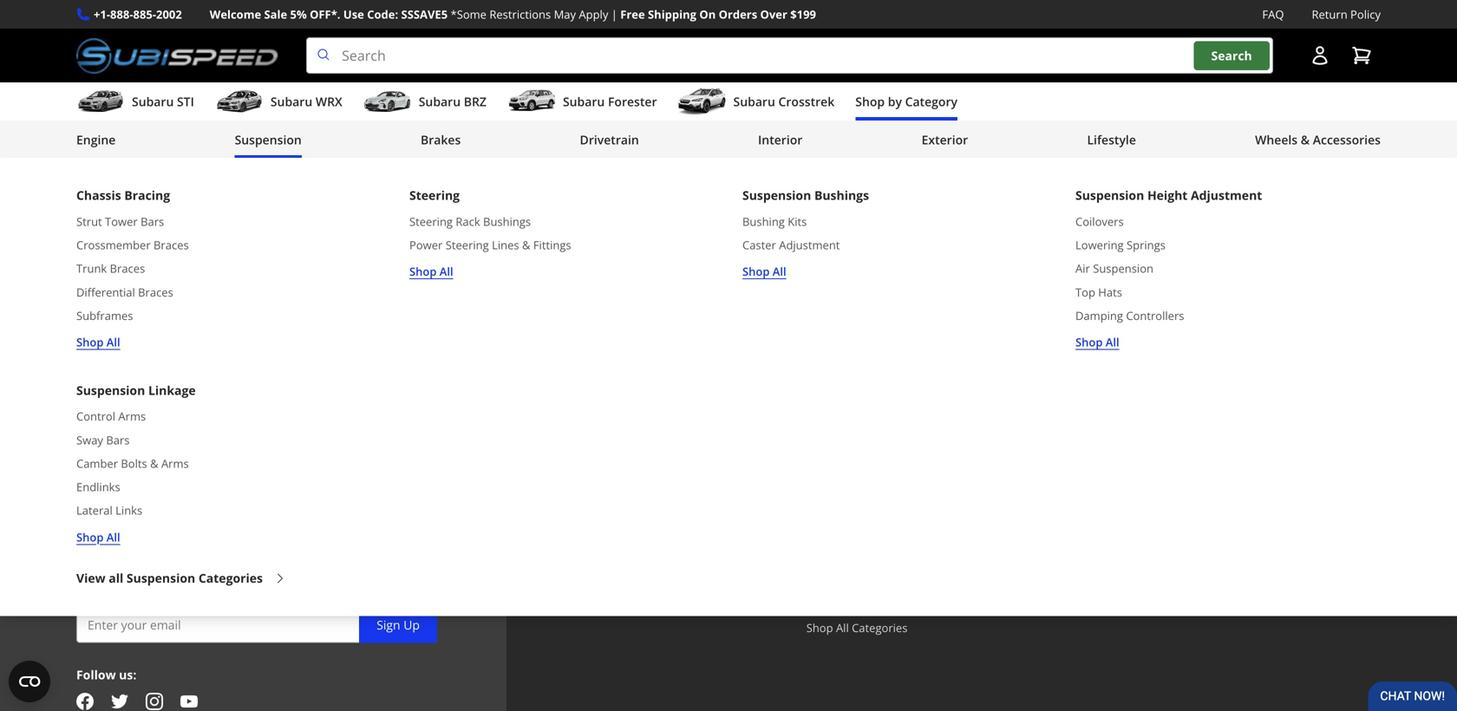 Task type: describe. For each thing, give the bounding box(es) containing it.
engine button
[[76, 124, 116, 159]]

steering rack bushings power steering lines & fittings
[[410, 214, 571, 253]]

suspension for suspension height adjustment
[[1076, 187, 1145, 204]]

1 horizontal spatial arms
[[161, 456, 189, 472]]

lines
[[492, 237, 519, 253]]

bars inside strut tower bars crossmember braces trunk braces differential braces subframes
[[141, 214, 164, 229]]

wrx
[[316, 93, 343, 110]]

and left 'view'
[[1146, 313, 1168, 329]]

our
[[76, 543, 99, 561]]

885-
[[133, 7, 156, 22]]

become
[[76, 520, 129, 539]]

be
[[248, 543, 265, 561]]

lateral
[[76, 503, 113, 519]]

subaru forester
[[563, 93, 657, 110]]

bushings inside steering rack bushings power steering lines & fittings
[[483, 214, 531, 229]]

1 vertical spatial braces
[[110, 261, 145, 276]]

differential
[[76, 284, 135, 300]]

suspension linkage
[[76, 382, 196, 399]]

all for shop all button under power
[[440, 264, 454, 280]]

one
[[1287, 313, 1308, 329]]

trunk
[[76, 261, 107, 276]]

a subaru wrx thumbnail image image
[[215, 89, 264, 115]]

view
[[76, 570, 106, 587]]

sale
[[264, 7, 287, 22]]

chassis bracing
[[76, 187, 170, 204]]

2 vertical spatial steering
[[446, 237, 489, 253]]

offers
[[155, 313, 188, 329]]

policy
[[1351, 7, 1381, 22]]

faq
[[1263, 7, 1285, 22]]

engine
[[76, 132, 116, 148]]

subaru sti
[[132, 93, 194, 110]]

create
[[846, 65, 885, 82]]

shop all categories link
[[807, 620, 908, 636]]

facebook logo image
[[76, 693, 94, 711]]

$199
[[791, 7, 816, 22]]

Enter your email text field
[[76, 607, 437, 643]]

exciting
[[387, 543, 437, 561]]

fittings
[[533, 237, 571, 253]]

log in button
[[741, 7, 1059, 55]]

email
[[103, 543, 138, 561]]

1 subispeed logo image from the top
[[76, 37, 279, 74]]

create an account
[[846, 65, 954, 82]]

2002
[[156, 7, 182, 22]]

ways
[[250, 333, 278, 349]]

a collage of action shots of vehicles image
[[0, 0, 1458, 223]]

subframes
[[76, 308, 133, 324]]

search input field
[[306, 37, 1274, 74]]

you
[[328, 313, 349, 329]]

shop inside dropdown button
[[856, 93, 885, 110]]

a subaru brz thumbnail image image
[[363, 89, 412, 115]]

kits
[[788, 214, 807, 229]]

categories inside suspension element
[[199, 570, 263, 587]]

0 vertical spatial braces
[[154, 237, 189, 253]]

suspension for suspension bushings
[[743, 187, 812, 204]]

earn
[[296, 333, 322, 349]]

button image
[[1310, 45, 1331, 66]]

first
[[293, 543, 318, 561]]

shop all for suspension height adjustment
[[1076, 334, 1120, 350]]

and inside exclusive rewards get exclusive offers and rewards every time you shop! plus, explore other ways to earn
[[192, 313, 213, 329]]

drivetrain
[[580, 132, 639, 148]]

sign
[[377, 617, 401, 633]]

an for become
[[132, 520, 149, 539]]

shop by category
[[856, 93, 958, 110]]

welcome
[[210, 7, 261, 22]]

category
[[905, 93, 958, 110]]

& for steering rack bushings power steering lines & fittings
[[522, 237, 531, 253]]

newsletter
[[76, 477, 192, 505]]

shipping image
[[548, 251, 566, 268]]

1 horizontal spatial all
[[1199, 313, 1212, 329]]

steering for steering
[[410, 187, 460, 204]]

started!
[[314, 565, 364, 584]]

shop all button for chassis bracing
[[76, 333, 120, 352]]

sway
[[76, 432, 103, 448]]

insider!
[[270, 520, 318, 539]]

shop all link for chassis bracing
[[76, 333, 120, 352]]

subispeed
[[198, 520, 267, 539]]

follow
[[76, 667, 116, 683]]

to inside the "become an official subispeed insider! subscribing to our email list means you'll be the first in line for exciting news, discounts, and more. let's get started!"
[[400, 520, 414, 539]]

more.
[[215, 565, 253, 584]]

shipping
[[648, 7, 697, 22]]

links
[[116, 503, 142, 519]]

hub
[[1354, 313, 1376, 329]]

endlinks
[[76, 479, 120, 495]]

interior button
[[758, 124, 803, 159]]

suspension down "list"
[[127, 570, 195, 587]]

strut
[[76, 214, 102, 229]]

explore
[[170, 333, 212, 349]]

off*.
[[310, 7, 341, 22]]

shop all link for suspension height adjustment
[[1076, 333, 1120, 352]]

track
[[1112, 313, 1143, 329]]

exterior
[[922, 132, 969, 148]]

shop all button for suspension height adjustment
[[1076, 333, 1120, 352]]

and inside the "become an official subispeed insider! subscribing to our email list means you'll be the first in line for exciting news, discounts, and more. let's get started!"
[[187, 565, 211, 584]]

brakes
[[421, 132, 461, 148]]

time
[[300, 313, 325, 329]]

up
[[404, 617, 420, 633]]

sti
[[177, 93, 194, 110]]

shop all link for suspension linkage
[[76, 528, 120, 547]]

subaru forester button
[[508, 86, 657, 121]]

+1-
[[94, 7, 110, 22]]

lifestyle button
[[1088, 124, 1137, 159]]

lowering
[[1076, 237, 1124, 253]]

bars inside the control arms sway bars camber bolts & arms endlinks lateral links
[[106, 432, 130, 448]]

2 subispeed logo image from the top
[[76, 414, 279, 450]]

shop all for chassis bracing
[[76, 334, 120, 350]]

5%
[[290, 7, 307, 22]]

bolts
[[121, 456, 147, 472]]

become an official subispeed insider! subscribing to our email list means you'll be the first in line for exciting news, discounts, and more. let's get started!
[[76, 520, 437, 584]]

search button
[[1194, 41, 1270, 70]]

rack
[[456, 214, 480, 229]]

drivetrain button
[[580, 124, 639, 159]]

air
[[1076, 261, 1091, 276]]

subaru crosstrek
[[734, 93, 835, 110]]

accessories
[[1313, 132, 1381, 148]]

shop for shop all button corresponding to suspension linkage
[[76, 530, 104, 545]]

list
[[141, 543, 160, 561]]



Task type: locate. For each thing, give the bounding box(es) containing it.
|
[[611, 7, 618, 22]]

arms down suspension linkage
[[118, 409, 146, 424]]

2 horizontal spatial &
[[1301, 132, 1310, 148]]

interior
[[758, 132, 803, 148]]

linkage
[[148, 382, 196, 399]]

shop all button down the get
[[76, 333, 120, 352]]

all
[[440, 264, 454, 280], [773, 264, 787, 280], [107, 334, 120, 350], [1106, 334, 1120, 350], [107, 530, 120, 545], [836, 620, 849, 636]]

steering up power
[[410, 214, 453, 229]]

top hats link
[[1076, 283, 1123, 301], [1076, 283, 1123, 301]]

subaru inside subaru crosstrek dropdown button
[[734, 93, 776, 110]]

bracing
[[124, 187, 170, 204]]

all
[[1199, 313, 1212, 329], [109, 570, 123, 587]]

endlinks link
[[76, 478, 120, 496], [76, 478, 120, 496]]

subaru inside the "subaru wrx" dropdown button
[[271, 93, 313, 110]]

0 vertical spatial to
[[281, 333, 292, 349]]

1 vertical spatial subispeed logo image
[[76, 414, 279, 450]]

subispeed logo image
[[76, 37, 279, 74], [76, 414, 279, 450]]

adjustment down kits
[[779, 237, 840, 253]]

bushings up bushing kits caster adjustment
[[815, 187, 869, 204]]

subispeed logo image down the linkage
[[76, 414, 279, 450]]

all for suspension height adjustment's shop all button
[[1106, 334, 1120, 350]]

0 horizontal spatial categories
[[199, 570, 263, 587]]

shop all link down the get
[[76, 333, 120, 352]]

0 horizontal spatial bushings
[[483, 214, 531, 229]]

main element
[[0, 83, 1458, 616]]

0 horizontal spatial adjustment
[[779, 237, 840, 253]]

4 subaru from the left
[[563, 93, 605, 110]]

account
[[906, 65, 954, 82]]

twitter logo image
[[111, 693, 128, 711]]

a subaru sti thumbnail image image
[[76, 89, 125, 115]]

shop all link down damping
[[1076, 333, 1120, 352]]

coilovers lowering springs air suspension top hats damping controllers
[[1076, 214, 1185, 324]]

all for shop all button corresponding to suspension linkage
[[107, 530, 120, 545]]

follow us:
[[76, 667, 137, 683]]

subaru left brz
[[419, 93, 461, 110]]

0 horizontal spatial bars
[[106, 432, 130, 448]]

1 vertical spatial in
[[322, 543, 334, 561]]

braces
[[154, 237, 189, 253], [110, 261, 145, 276], [138, 284, 173, 300]]

exclusive
[[152, 287, 213, 306]]

adjustment inside bushing kits caster adjustment
[[779, 237, 840, 253]]

adjustment right height
[[1191, 187, 1263, 204]]

top
[[1076, 284, 1096, 300]]

to up exciting
[[400, 520, 414, 539]]

shop all link down "lateral"
[[76, 528, 120, 547]]

subaru left "wrx" at the top left of page
[[271, 93, 313, 110]]

bars down bracing
[[141, 214, 164, 229]]

shop all down power
[[410, 264, 454, 280]]

suspension for suspension
[[235, 132, 302, 148]]

view all suspension categories
[[76, 570, 263, 587]]

0 vertical spatial all
[[1199, 313, 1212, 329]]

subaru
[[132, 93, 174, 110], [271, 93, 313, 110], [419, 93, 461, 110], [563, 93, 605, 110], [734, 93, 776, 110]]

shop for suspension height adjustment's shop all button
[[1076, 334, 1103, 350]]

in inside the "become an official subispeed insider! subscribing to our email list means you'll be the first in line for exciting news, discounts, and more. let's get started!"
[[322, 543, 334, 561]]

over
[[761, 7, 788, 22]]

bushing
[[743, 214, 785, 229]]

0 horizontal spatial &
[[150, 456, 158, 472]]

0 vertical spatial bars
[[141, 214, 164, 229]]

strut tower bars crossmember braces trunk braces differential braces subframes
[[76, 214, 189, 324]]

an
[[888, 65, 903, 82], [132, 520, 149, 539]]

shop all button down caster
[[743, 263, 787, 281]]

get
[[78, 313, 98, 329]]

1 vertical spatial steering
[[410, 214, 453, 229]]

the
[[268, 543, 289, 561]]

caster adjustment link
[[743, 236, 840, 254], [743, 236, 840, 254]]

shop for shop all button under caster
[[743, 264, 770, 280]]

faq link
[[1263, 5, 1285, 24]]

bars
[[141, 214, 164, 229], [106, 432, 130, 448]]

subaru for subaru sti
[[132, 93, 174, 110]]

0 vertical spatial categories
[[199, 570, 263, 587]]

0 vertical spatial adjustment
[[1191, 187, 1263, 204]]

0 vertical spatial steering
[[410, 187, 460, 204]]

1 vertical spatial bars
[[106, 432, 130, 448]]

and up explore
[[192, 313, 213, 329]]

suspension for suspension linkage
[[76, 382, 145, 399]]

sign up
[[377, 617, 420, 633]]

an inside the "become an official subispeed insider! subscribing to our email list means you'll be the first in line for exciting news, discounts, and more. let's get started!"
[[132, 520, 149, 539]]

subaru up drivetrain
[[563, 93, 605, 110]]

orders
[[719, 7, 758, 22]]

braces down crossmember on the top
[[110, 261, 145, 276]]

1 horizontal spatial to
[[400, 520, 414, 539]]

& right wheels
[[1301, 132, 1310, 148]]

braces up exclusive
[[154, 237, 189, 253]]

lateral links link
[[76, 502, 142, 520], [76, 502, 142, 520]]

1 vertical spatial bushings
[[483, 214, 531, 229]]

shop all button
[[410, 263, 454, 281], [743, 263, 787, 281], [76, 333, 120, 352], [1076, 333, 1120, 352], [76, 528, 120, 547]]

1 vertical spatial arms
[[161, 456, 189, 472]]

to inside exclusive rewards get exclusive offers and rewards every time you shop! plus, explore other ways to earn
[[281, 333, 292, 349]]

an down links
[[132, 520, 149, 539]]

shop all link
[[410, 263, 454, 281], [743, 263, 787, 281], [76, 333, 120, 352], [1076, 333, 1120, 352], [76, 528, 120, 547]]

all for shop all button under caster
[[773, 264, 787, 280]]

0 vertical spatial in
[[907, 21, 920, 40]]

subaru sti button
[[76, 86, 194, 121]]

shop for chassis bracing shop all button
[[76, 334, 104, 350]]

shop all button down damping
[[1076, 333, 1120, 352]]

by
[[888, 93, 902, 110]]

plus,
[[140, 333, 166, 349]]

hats
[[1099, 284, 1123, 300]]

subaru for subaru forester
[[563, 93, 605, 110]]

an for create
[[888, 65, 903, 82]]

& inside dropdown button
[[1301, 132, 1310, 148]]

1 vertical spatial &
[[522, 237, 531, 253]]

bars right sway at the left bottom of page
[[106, 432, 130, 448]]

differential braces link
[[76, 283, 173, 301], [76, 283, 173, 301]]

subaru inside subaru sti dropdown button
[[132, 93, 174, 110]]

subaru up the interior
[[734, 93, 776, 110]]

& inside steering rack bushings power steering lines & fittings
[[522, 237, 531, 253]]

1 subaru from the left
[[132, 93, 174, 110]]

1 horizontal spatial an
[[888, 65, 903, 82]]

wheels & accessories
[[1256, 132, 1381, 148]]

shop all categories
[[807, 620, 908, 636]]

means
[[164, 543, 207, 561]]

0 vertical spatial &
[[1301, 132, 1310, 148]]

in
[[907, 21, 920, 40], [322, 543, 334, 561]]

shop all down the get
[[76, 334, 120, 350]]

subaru crosstrek button
[[678, 86, 835, 121]]

subaru left sti
[[132, 93, 174, 110]]

all right view on the bottom
[[109, 570, 123, 587]]

0 vertical spatial arms
[[118, 409, 146, 424]]

a subaru crosstrek thumbnail image image
[[678, 89, 727, 115]]

0 horizontal spatial all
[[109, 570, 123, 587]]

5 subaru from the left
[[734, 93, 776, 110]]

1 vertical spatial all
[[109, 570, 123, 587]]

steering
[[410, 187, 460, 204], [410, 214, 453, 229], [446, 237, 489, 253]]

a subaru forester thumbnail image image
[[508, 89, 556, 115]]

suspension up control
[[76, 382, 145, 399]]

strut tower bars link
[[76, 212, 164, 231], [76, 212, 164, 231]]

shop all button down power
[[410, 263, 454, 281]]

chassis
[[76, 187, 121, 204]]

other
[[216, 333, 246, 349]]

subaru wrx
[[271, 93, 343, 110]]

2 vertical spatial &
[[150, 456, 158, 472]]

shop all down caster
[[743, 264, 787, 280]]

0 horizontal spatial in
[[322, 543, 334, 561]]

subaru for subaru wrx
[[271, 93, 313, 110]]

subaru for subaru crosstrek
[[734, 93, 776, 110]]

steering up rack
[[410, 187, 460, 204]]

may
[[554, 7, 576, 22]]

in right log
[[907, 21, 920, 40]]

power
[[410, 237, 443, 253]]

air suspension link
[[1076, 260, 1154, 278], [1076, 260, 1154, 278]]

steering for steering rack bushings power steering lines & fittings
[[410, 214, 453, 229]]

subispeed logo image down 2002
[[76, 37, 279, 74]]

youtube logo image
[[180, 693, 198, 711]]

3 subaru from the left
[[419, 93, 461, 110]]

subaru for subaru brz
[[419, 93, 461, 110]]

1 horizontal spatial bushings
[[815, 187, 869, 204]]

suspension up hats
[[1093, 261, 1154, 276]]

+1-888-885-2002
[[94, 7, 182, 22]]

in inside "log in" button
[[907, 21, 920, 40]]

and down means
[[187, 565, 211, 584]]

sway bars link
[[76, 431, 130, 449], [76, 431, 130, 449]]

& right bolts at left
[[150, 456, 158, 472]]

1 horizontal spatial adjustment
[[1191, 187, 1263, 204]]

sssave5
[[401, 7, 448, 22]]

& right lines
[[522, 237, 531, 253]]

shop all link down power
[[410, 263, 454, 281]]

1 horizontal spatial categories
[[852, 620, 908, 636]]

1 vertical spatial to
[[400, 520, 414, 539]]

crossmember braces link
[[76, 236, 189, 254], [76, 236, 189, 254]]

subaru inside subaru brz dropdown button
[[419, 93, 461, 110]]

0 vertical spatial bushings
[[815, 187, 869, 204]]

you'll
[[211, 543, 245, 561]]

create an account link
[[846, 65, 954, 82]]

subscribing
[[322, 520, 397, 539]]

shop all down "lateral"
[[76, 530, 120, 545]]

apply
[[579, 7, 609, 22]]

bushings up lines
[[483, 214, 531, 229]]

0 horizontal spatial an
[[132, 520, 149, 539]]

an up 'by'
[[888, 65, 903, 82]]

instagram logo image
[[146, 693, 163, 711]]

0 vertical spatial subispeed logo image
[[76, 37, 279, 74]]

all for chassis bracing shop all button
[[107, 334, 120, 350]]

0 horizontal spatial to
[[281, 333, 292, 349]]

suspension button
[[235, 124, 302, 159]]

open widget image
[[9, 661, 50, 703]]

rewards
[[217, 287, 275, 306]]

official
[[152, 520, 195, 539]]

suspension down the "subaru wrx" dropdown button
[[235, 132, 302, 148]]

shop all button down "lateral"
[[76, 528, 120, 547]]

shop all button for suspension linkage
[[76, 528, 120, 547]]

every
[[266, 313, 296, 329]]

return
[[1312, 7, 1348, 22]]

steering down rack
[[446, 237, 489, 253]]

all right 'view'
[[1199, 313, 1212, 329]]

2 vertical spatial braces
[[138, 284, 173, 300]]

0 vertical spatial an
[[888, 65, 903, 82]]

& inside the control arms sway bars camber bolts & arms endlinks lateral links
[[150, 456, 158, 472]]

shop all for suspension linkage
[[76, 530, 120, 545]]

exterior button
[[922, 124, 969, 159]]

shop for shop all button under power
[[410, 264, 437, 280]]

all inside suspension element
[[109, 570, 123, 587]]

1 vertical spatial categories
[[852, 620, 908, 636]]

braces up offers
[[138, 284, 173, 300]]

& for control arms sway bars camber bolts & arms endlinks lateral links
[[150, 456, 158, 472]]

shop all link down caster
[[743, 263, 787, 281]]

1 horizontal spatial in
[[907, 21, 920, 40]]

controllers
[[1127, 308, 1185, 324]]

0 horizontal spatial arms
[[118, 409, 146, 424]]

to down every
[[281, 333, 292, 349]]

1 horizontal spatial bars
[[141, 214, 164, 229]]

for
[[365, 543, 383, 561]]

in left line
[[322, 543, 334, 561]]

line
[[338, 543, 361, 561]]

suspension up bushing
[[743, 187, 812, 204]]

suspension inside 'coilovers lowering springs air suspension top hats damping controllers'
[[1093, 261, 1154, 276]]

1 horizontal spatial &
[[522, 237, 531, 253]]

suspension element
[[0, 158, 1458, 616]]

wheels & accessories button
[[1256, 124, 1381, 159]]

1 vertical spatial an
[[132, 520, 149, 539]]

1 vertical spatial adjustment
[[779, 237, 840, 253]]

search
[[1212, 47, 1253, 64]]

control arms link
[[76, 408, 146, 426], [76, 408, 146, 426]]

2 subaru from the left
[[271, 93, 313, 110]]

camber
[[76, 456, 118, 472]]

news,
[[76, 565, 114, 584]]

control
[[76, 409, 115, 424]]

shop all down damping
[[1076, 334, 1120, 350]]

track and view all orders from one central hub
[[1112, 313, 1376, 329]]

arms right bolts at left
[[161, 456, 189, 472]]

damping controllers link
[[1076, 307, 1185, 325], [1076, 307, 1185, 325]]

suspension up coilovers
[[1076, 187, 1145, 204]]

subframes link
[[76, 307, 133, 325], [76, 307, 133, 325]]

use
[[343, 7, 364, 22]]

caster
[[743, 237, 776, 253]]

subaru inside subaru forester dropdown button
[[563, 93, 605, 110]]

brz
[[464, 93, 487, 110]]



Task type: vqa. For each thing, say whether or not it's contained in the screenshot.


